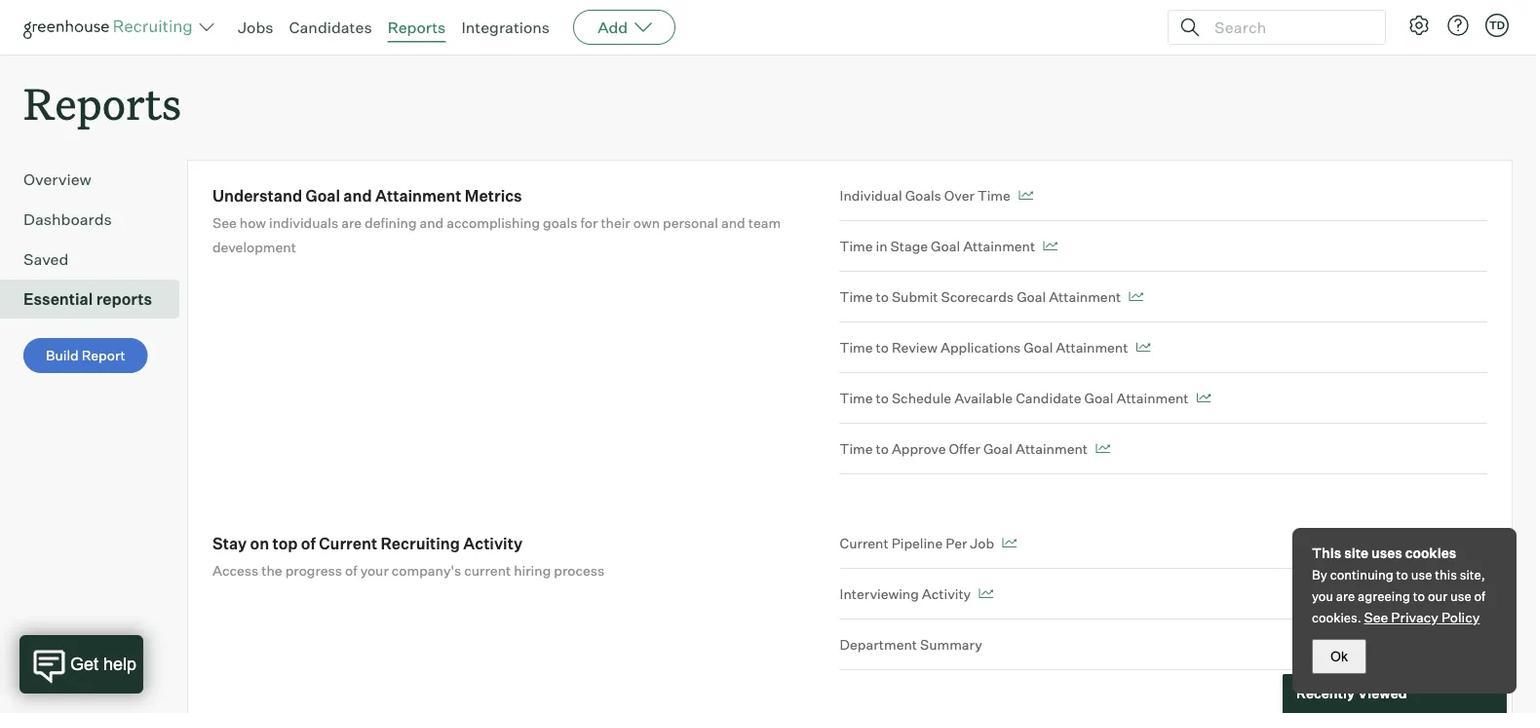 Task type: vqa. For each thing, say whether or not it's contained in the screenshot.
THE TEST checkbox
no



Task type: describe. For each thing, give the bounding box(es) containing it.
our
[[1428, 589, 1448, 604]]

summary
[[920, 636, 983, 653]]

top
[[273, 534, 298, 553]]

applications
[[941, 339, 1021, 356]]

candidates
[[289, 18, 372, 37]]

stay
[[213, 534, 247, 553]]

site,
[[1460, 567, 1486, 583]]

to down uses
[[1397, 567, 1409, 583]]

understand goal and attainment metrics see how individuals are defining and accomplishing goals for their own personal and team development
[[213, 186, 781, 256]]

goals
[[905, 187, 942, 204]]

department
[[840, 636, 917, 653]]

scorecards
[[941, 288, 1014, 305]]

interviewing
[[840, 586, 919, 603]]

0 vertical spatial use
[[1411, 567, 1432, 583]]

site
[[1345, 545, 1369, 562]]

recently
[[1297, 685, 1355, 702]]

saved
[[23, 250, 69, 269]]

see privacy policy
[[1364, 609, 1480, 626]]

are inside by continuing to use this site, you are agreeing to our use of cookies.
[[1336, 589, 1355, 604]]

to for schedule
[[876, 390, 889, 407]]

time for time to approve offer goal attainment
[[840, 440, 873, 457]]

1 horizontal spatial of
[[345, 562, 357, 579]]

current
[[464, 562, 511, 579]]

submit
[[892, 288, 938, 305]]

build
[[46, 347, 79, 364]]

time for time in stage goal attainment
[[840, 238, 873, 255]]

for
[[580, 214, 598, 231]]

goal up candidate
[[1024, 339, 1053, 356]]

per
[[946, 535, 967, 552]]

current inside stay on top of current recruiting activity access the progress of your company's current hiring process
[[319, 534, 377, 553]]

individuals
[[269, 214, 338, 231]]

in
[[876, 238, 888, 255]]

see privacy policy link
[[1364, 609, 1480, 626]]

current pipeline per job
[[840, 535, 994, 552]]

continuing
[[1330, 567, 1394, 583]]

goals
[[543, 214, 578, 231]]

defining
[[365, 214, 417, 231]]

their
[[601, 214, 630, 231]]

over
[[945, 187, 975, 204]]

this site uses cookies
[[1312, 545, 1457, 562]]

time to approve offer goal attainment
[[840, 440, 1088, 457]]

company's
[[392, 562, 461, 579]]

saved link
[[23, 248, 172, 271]]

time to review applications goal attainment
[[840, 339, 1128, 356]]

available
[[955, 390, 1013, 407]]

icon chart image for time to review applications goal attainment
[[1136, 343, 1151, 353]]

on
[[250, 534, 269, 553]]

time to submit scorecards goal attainment
[[840, 288, 1121, 305]]

ok button
[[1312, 640, 1367, 675]]

stage
[[891, 238, 928, 255]]

time in stage goal attainment
[[840, 238, 1035, 255]]

candidates link
[[289, 18, 372, 37]]

own
[[633, 214, 660, 231]]

icon chart image for current pipeline per job
[[1002, 539, 1017, 549]]

interviewing activity
[[840, 586, 971, 603]]

goal inside understand goal and attainment metrics see how individuals are defining and accomplishing goals for their own personal and team development
[[306, 186, 340, 205]]

td button
[[1486, 14, 1509, 37]]

department summary link
[[840, 620, 1488, 671]]

activity inside stay on top of current recruiting activity access the progress of your company's current hiring process
[[463, 534, 523, 553]]

jobs link
[[238, 18, 273, 37]]

essential reports link
[[23, 288, 172, 311]]

cookies
[[1405, 545, 1457, 562]]

icon chart image for time to submit scorecards goal attainment
[[1129, 292, 1144, 302]]

integrations link
[[461, 18, 550, 37]]

are inside understand goal and attainment metrics see how individuals are defining and accomplishing goals for their own personal and team development
[[341, 214, 362, 231]]

how
[[240, 214, 266, 231]]

schedule
[[892, 390, 952, 407]]

build report button
[[23, 338, 148, 374]]

uses
[[1372, 545, 1403, 562]]

to for submit
[[876, 288, 889, 305]]

to for approve
[[876, 440, 889, 457]]

build report
[[46, 347, 125, 364]]

goal right scorecards
[[1017, 288, 1046, 305]]

review
[[892, 339, 938, 356]]

td
[[1489, 19, 1505, 32]]

time for time to review applications goal attainment
[[840, 339, 873, 356]]

reports link
[[388, 18, 446, 37]]

overview link
[[23, 168, 172, 191]]

goal right stage
[[931, 238, 960, 255]]

1 vertical spatial reports
[[23, 74, 181, 132]]

1 horizontal spatial reports
[[388, 18, 446, 37]]

icon chart image for time to schedule available candidate goal attainment
[[1197, 394, 1211, 403]]

accomplishing
[[447, 214, 540, 231]]

cookies.
[[1312, 610, 1362, 626]]

offer
[[949, 440, 981, 457]]

report
[[82, 347, 125, 364]]

1 horizontal spatial current
[[840, 535, 889, 552]]



Task type: locate. For each thing, give the bounding box(es) containing it.
are left defining at the top
[[341, 214, 362, 231]]

goal right "offer"
[[984, 440, 1013, 457]]

1 horizontal spatial activity
[[922, 586, 971, 603]]

and up defining at the top
[[344, 186, 372, 205]]

activity
[[463, 534, 523, 553], [922, 586, 971, 603]]

essential reports
[[23, 290, 152, 309]]

goal up individuals
[[306, 186, 340, 205]]

of left your
[[345, 562, 357, 579]]

current up your
[[319, 534, 377, 553]]

of inside by continuing to use this site, you are agreeing to our use of cookies.
[[1474, 589, 1486, 604]]

the
[[262, 562, 282, 579]]

time
[[978, 187, 1011, 204], [840, 238, 873, 255], [840, 288, 873, 305], [840, 339, 873, 356], [840, 390, 873, 407], [840, 440, 873, 457]]

1 horizontal spatial are
[[1336, 589, 1355, 604]]

to left the review
[[876, 339, 889, 356]]

of right top
[[301, 534, 316, 553]]

you
[[1312, 589, 1334, 604]]

time left the review
[[840, 339, 873, 356]]

this
[[1435, 567, 1457, 583]]

to left schedule
[[876, 390, 889, 407]]

0 horizontal spatial reports
[[23, 74, 181, 132]]

use up policy
[[1451, 589, 1472, 604]]

stay on top of current recruiting activity access the progress of your company's current hiring process
[[213, 534, 605, 579]]

0 horizontal spatial current
[[319, 534, 377, 553]]

time right over
[[978, 187, 1011, 204]]

by continuing to use this site, you are agreeing to our use of cookies.
[[1312, 567, 1486, 626]]

0 vertical spatial activity
[[463, 534, 523, 553]]

0 horizontal spatial see
[[213, 214, 237, 231]]

attainment inside understand goal and attainment metrics see how individuals are defining and accomplishing goals for their own personal and team development
[[375, 186, 462, 205]]

add
[[598, 18, 628, 37]]

2 horizontal spatial of
[[1474, 589, 1486, 604]]

use down cookies
[[1411, 567, 1432, 583]]

time left in
[[840, 238, 873, 255]]

progress
[[285, 562, 342, 579]]

and left team
[[721, 214, 745, 231]]

current
[[319, 534, 377, 553], [840, 535, 889, 552]]

1 vertical spatial see
[[1364, 609, 1389, 626]]

see left the how
[[213, 214, 237, 231]]

by
[[1312, 567, 1328, 583]]

0 horizontal spatial use
[[1411, 567, 1432, 583]]

see down agreeing
[[1364, 609, 1389, 626]]

activity up summary
[[922, 586, 971, 603]]

time for time to schedule available candidate goal attainment
[[840, 390, 873, 407]]

metrics
[[465, 186, 522, 205]]

hiring
[[514, 562, 551, 579]]

jobs
[[238, 18, 273, 37]]

of
[[301, 534, 316, 553], [345, 562, 357, 579], [1474, 589, 1486, 604]]

icon chart image for interviewing activity
[[979, 589, 994, 599]]

greenhouse recruiting image
[[23, 16, 199, 39]]

0 vertical spatial see
[[213, 214, 237, 231]]

reports down greenhouse recruiting image
[[23, 74, 181, 132]]

recruiting
[[381, 534, 460, 553]]

0 vertical spatial are
[[341, 214, 362, 231]]

1 vertical spatial of
[[345, 562, 357, 579]]

overview
[[23, 170, 91, 189]]

reports right candidates
[[388, 18, 446, 37]]

team
[[748, 214, 781, 231]]

1 horizontal spatial use
[[1451, 589, 1472, 604]]

approve
[[892, 440, 946, 457]]

development
[[213, 239, 296, 256]]

access
[[213, 562, 259, 579]]

are
[[341, 214, 362, 231], [1336, 589, 1355, 604]]

activity up current
[[463, 534, 523, 553]]

time to schedule available candidate goal attainment
[[840, 390, 1189, 407]]

and
[[344, 186, 372, 205], [420, 214, 444, 231], [721, 214, 745, 231]]

attainment
[[375, 186, 462, 205], [963, 238, 1035, 255], [1049, 288, 1121, 305], [1056, 339, 1128, 356], [1117, 390, 1189, 407], [1016, 440, 1088, 457]]

1 vertical spatial activity
[[922, 586, 971, 603]]

goal right candidate
[[1085, 390, 1114, 407]]

recently viewed
[[1297, 685, 1407, 702]]

td button
[[1482, 10, 1513, 41]]

0 horizontal spatial activity
[[463, 534, 523, 553]]

integrations
[[461, 18, 550, 37]]

1 vertical spatial are
[[1336, 589, 1355, 604]]

add button
[[573, 10, 676, 45]]

dashboards
[[23, 210, 112, 229]]

viewed
[[1358, 685, 1407, 702]]

your
[[360, 562, 389, 579]]

to
[[876, 288, 889, 305], [876, 339, 889, 356], [876, 390, 889, 407], [876, 440, 889, 457], [1397, 567, 1409, 583], [1413, 589, 1425, 604]]

configure image
[[1408, 14, 1431, 37]]

icon chart image
[[1019, 191, 1033, 201], [1043, 241, 1058, 251], [1129, 292, 1144, 302], [1136, 343, 1151, 353], [1197, 394, 1211, 403], [1096, 444, 1110, 454], [1002, 539, 1017, 549], [979, 589, 994, 599]]

job
[[970, 535, 994, 552]]

see
[[213, 214, 237, 231], [1364, 609, 1389, 626]]

icon chart image for time to approve offer goal attainment
[[1096, 444, 1110, 454]]

to left submit
[[876, 288, 889, 305]]

candidate
[[1016, 390, 1082, 407]]

to for review
[[876, 339, 889, 356]]

time left approve
[[840, 440, 873, 457]]

are right you at the bottom of the page
[[1336, 589, 1355, 604]]

this
[[1312, 545, 1342, 562]]

personal
[[663, 214, 718, 231]]

dashboards link
[[23, 208, 172, 231]]

use
[[1411, 567, 1432, 583], [1451, 589, 1472, 604]]

time left schedule
[[840, 390, 873, 407]]

0 vertical spatial of
[[301, 534, 316, 553]]

icon chart image for time in stage goal attainment
[[1043, 241, 1058, 251]]

of down site,
[[1474, 589, 1486, 604]]

icon chart image for individual goals over time
[[1019, 191, 1033, 201]]

0 vertical spatial reports
[[388, 18, 446, 37]]

to left our
[[1413, 589, 1425, 604]]

0 horizontal spatial are
[[341, 214, 362, 231]]

agreeing
[[1358, 589, 1411, 604]]

ok
[[1331, 649, 1348, 664]]

pipeline
[[892, 535, 943, 552]]

1 horizontal spatial see
[[1364, 609, 1389, 626]]

current up interviewing
[[840, 535, 889, 552]]

time for time to submit scorecards goal attainment
[[840, 288, 873, 305]]

process
[[554, 562, 605, 579]]

to left approve
[[876, 440, 889, 457]]

department summary
[[840, 636, 983, 653]]

2 vertical spatial of
[[1474, 589, 1486, 604]]

individual
[[840, 187, 902, 204]]

0 horizontal spatial and
[[344, 186, 372, 205]]

Search text field
[[1210, 13, 1368, 41]]

reports
[[96, 290, 152, 309]]

individual goals over time
[[840, 187, 1011, 204]]

policy
[[1442, 609, 1480, 626]]

1 horizontal spatial and
[[420, 214, 444, 231]]

goal
[[306, 186, 340, 205], [931, 238, 960, 255], [1017, 288, 1046, 305], [1024, 339, 1053, 356], [1085, 390, 1114, 407], [984, 440, 1013, 457]]

essential
[[23, 290, 93, 309]]

see inside understand goal and attainment metrics see how individuals are defining and accomplishing goals for their own personal and team development
[[213, 214, 237, 231]]

1 vertical spatial use
[[1451, 589, 1472, 604]]

2 horizontal spatial and
[[721, 214, 745, 231]]

and right defining at the top
[[420, 214, 444, 231]]

time left submit
[[840, 288, 873, 305]]

understand
[[213, 186, 302, 205]]

0 horizontal spatial of
[[301, 534, 316, 553]]

privacy
[[1391, 609, 1439, 626]]



